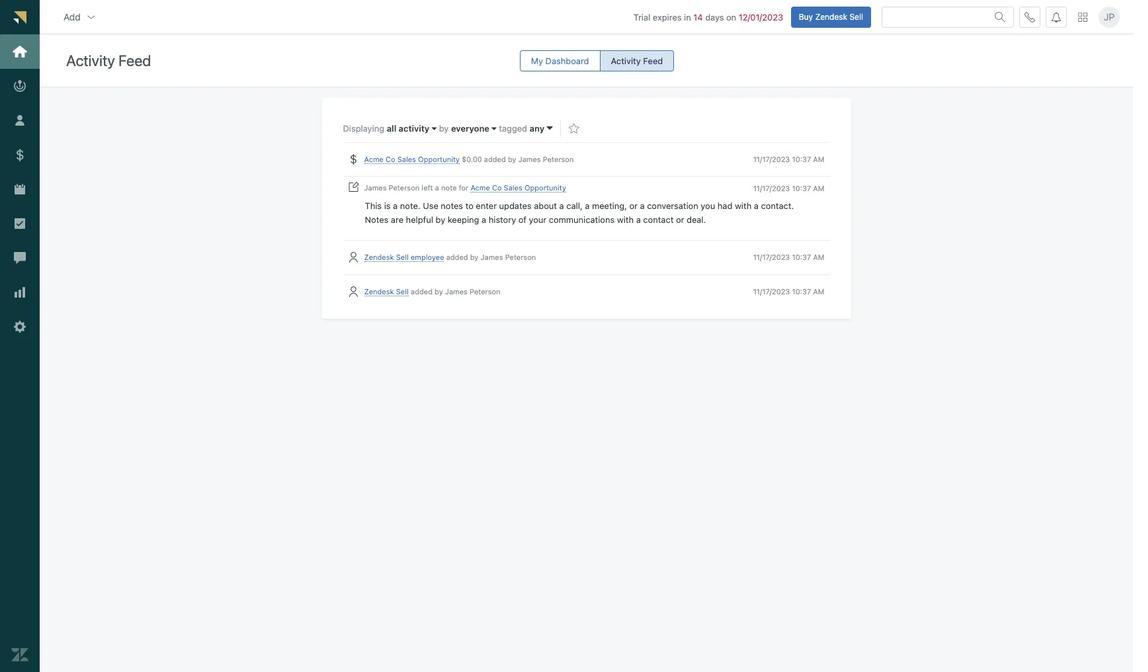 Task type: locate. For each thing, give the bounding box(es) containing it.
acme co sales opportunity $0.00 added by james peterson
[[364, 155, 574, 164]]

my
[[531, 55, 543, 66]]

0 horizontal spatial acme
[[364, 155, 384, 164]]

2 11/17/2023 10:37 am from the top
[[754, 184, 825, 192]]

2 vertical spatial zendesk
[[364, 287, 394, 296]]

1 vertical spatial acme
[[471, 184, 490, 192]]

zendesk inside button
[[816, 12, 848, 22]]

2 10:37 from the top
[[793, 184, 812, 192]]

3 10:37 from the top
[[793, 253, 812, 262]]

peterson up note.
[[389, 184, 420, 192]]

displaying
[[343, 123, 387, 134]]

added
[[484, 155, 506, 164], [446, 253, 468, 262], [411, 287, 433, 296]]

sell for zendesk sell employee added by james peterson
[[396, 253, 409, 262]]

or
[[630, 201, 638, 211], [676, 215, 685, 225]]

0 horizontal spatial activity
[[66, 52, 115, 70]]

buy zendesk sell button
[[791, 6, 872, 28]]

10:37 for acme
[[793, 184, 812, 192]]

note
[[441, 184, 457, 192]]

am
[[814, 155, 825, 164], [814, 184, 825, 192], [814, 253, 825, 262], [814, 287, 825, 296]]

0 vertical spatial zendesk
[[816, 12, 848, 22]]

zendesk
[[816, 12, 848, 22], [364, 253, 394, 262], [364, 287, 394, 296]]

a left the "call,"
[[560, 201, 564, 211]]

4 10:37 from the top
[[793, 287, 812, 296]]

with right the had
[[735, 201, 752, 211]]

acme right for in the left top of the page
[[471, 184, 490, 192]]

1 horizontal spatial co
[[492, 184, 502, 192]]

10:37 for by
[[793, 155, 812, 164]]

acme down displaying
[[364, 155, 384, 164]]

acme co sales opportunity link
[[364, 155, 460, 164], [471, 184, 566, 193]]

added right employee
[[446, 253, 468, 262]]

0 vertical spatial acme co sales opportunity link
[[364, 155, 460, 164]]

acme co sales opportunity link down all activity link
[[364, 155, 460, 164]]

caret down image left tagged on the top left of the page
[[492, 124, 497, 133]]

add
[[64, 11, 81, 22]]

0 horizontal spatial or
[[630, 201, 638, 211]]

1 10:37 from the top
[[793, 155, 812, 164]]

a
[[435, 184, 439, 192], [393, 201, 398, 211], [560, 201, 564, 211], [585, 201, 590, 211], [640, 201, 645, 211], [754, 201, 759, 211], [482, 215, 487, 225], [636, 215, 641, 225]]

james
[[519, 155, 541, 164], [364, 184, 387, 192], [481, 253, 503, 262], [445, 287, 468, 296]]

calls image
[[1025, 12, 1036, 22]]

trial expires in 14 days on 12/01/2023
[[634, 12, 784, 22]]

0 vertical spatial with
[[735, 201, 752, 211]]

zendesk down zendesk sell employee link
[[364, 287, 394, 296]]

1 horizontal spatial acme co sales opportunity link
[[471, 184, 566, 193]]

contact.
[[761, 201, 794, 211]]

0 horizontal spatial sales
[[398, 155, 416, 164]]

by down the use
[[436, 215, 446, 225]]

sell for zendesk sell added by james peterson
[[396, 287, 409, 296]]

sell right "buy"
[[850, 12, 864, 22]]

by down zendesk sell employee added by james peterson
[[435, 287, 443, 296]]

11/17/2023 10:37 am for peterson
[[754, 253, 825, 262]]

opportunity up about
[[525, 184, 566, 192]]

10:37
[[793, 155, 812, 164], [793, 184, 812, 192], [793, 253, 812, 262], [793, 287, 812, 296]]

zendesk right "buy"
[[816, 12, 848, 22]]

0 horizontal spatial activity feed
[[66, 52, 151, 70]]

james down any
[[519, 155, 541, 164]]

co down all at the top of the page
[[386, 155, 395, 164]]

or down conversation
[[676, 215, 685, 225]]

zendesk for zendesk sell employee added by james peterson
[[364, 253, 394, 262]]

or right meeting,
[[630, 201, 638, 211]]

activity down chevron down icon at the left of page
[[66, 52, 115, 70]]

dashboard
[[546, 55, 589, 66]]

with down meeting,
[[617, 215, 634, 225]]

use
[[423, 201, 439, 211]]

by down the keeping
[[470, 253, 479, 262]]

1 vertical spatial added
[[446, 253, 468, 262]]

added right $0.00
[[484, 155, 506, 164]]

activity feed down chevron down icon at the left of page
[[66, 52, 151, 70]]

1 vertical spatial sell
[[396, 253, 409, 262]]

2 11/17/2023 from the top
[[754, 184, 790, 192]]

had
[[718, 201, 733, 211]]

2 am from the top
[[814, 184, 825, 192]]

chevron down image
[[86, 12, 96, 22]]

2 horizontal spatial added
[[484, 155, 506, 164]]

0 horizontal spatial caret down image
[[432, 124, 437, 133]]

left
[[422, 184, 433, 192]]

1 horizontal spatial feed
[[643, 55, 663, 66]]

by down tagged on the top left of the page
[[508, 155, 517, 164]]

4 11/17/2023 from the top
[[754, 287, 790, 296]]

1 horizontal spatial caret down image
[[492, 124, 497, 133]]

1 caret down image from the left
[[432, 124, 437, 133]]

sell down zendesk sell employee link
[[396, 287, 409, 296]]

note.
[[400, 201, 421, 211]]

am for by
[[814, 155, 825, 164]]

activity feed
[[66, 52, 151, 70], [611, 55, 663, 66]]

opportunity
[[418, 155, 460, 164], [525, 184, 566, 192]]

zendesk sell employee link
[[364, 253, 444, 262]]

0 vertical spatial sales
[[398, 155, 416, 164]]

james down zendesk sell employee added by james peterson
[[445, 287, 468, 296]]

1 vertical spatial with
[[617, 215, 634, 225]]

activity
[[66, 52, 115, 70], [611, 55, 641, 66]]

11/17/2023 for by
[[754, 155, 790, 164]]

helpful
[[406, 215, 433, 225]]

11/17/2023 for peterson
[[754, 253, 790, 262]]

all activity link
[[387, 123, 437, 134]]

0 horizontal spatial added
[[411, 287, 433, 296]]

10:37 for peterson
[[793, 253, 812, 262]]

with
[[735, 201, 752, 211], [617, 215, 634, 225]]

caret down image right the activity
[[432, 124, 437, 133]]

by
[[439, 123, 449, 134], [508, 155, 517, 164], [436, 215, 446, 225], [470, 253, 479, 262], [435, 287, 443, 296]]

you
[[701, 201, 716, 211]]

3 11/17/2023 10:37 am from the top
[[754, 253, 825, 262]]

0 vertical spatial sell
[[850, 12, 864, 22]]

11/17/2023
[[754, 155, 790, 164], [754, 184, 790, 192], [754, 253, 790, 262], [754, 287, 790, 296]]

activity
[[399, 123, 430, 134]]

acme co sales opportunity link up updates
[[471, 184, 566, 193]]

1 am from the top
[[814, 155, 825, 164]]

my dashboard
[[531, 55, 589, 66]]

3 am from the top
[[814, 253, 825, 262]]

communications
[[549, 215, 615, 225]]

activity down trial
[[611, 55, 641, 66]]

co
[[386, 155, 395, 164], [492, 184, 502, 192]]

0 vertical spatial acme
[[364, 155, 384, 164]]

tagged
[[499, 123, 528, 134]]

by left everyone
[[439, 123, 449, 134]]

this
[[365, 201, 382, 211]]

opportunity up note
[[418, 155, 460, 164]]

contact
[[644, 215, 674, 225]]

zendesk up zendesk sell "link"
[[364, 253, 394, 262]]

1 11/17/2023 from the top
[[754, 155, 790, 164]]

2 vertical spatial sell
[[396, 287, 409, 296]]

sell left employee
[[396, 253, 409, 262]]

caret down image
[[432, 124, 437, 133], [492, 124, 497, 133]]

sales
[[398, 155, 416, 164], [504, 184, 523, 192]]

0 vertical spatial opportunity
[[418, 155, 460, 164]]

buy zendesk sell
[[799, 12, 864, 22]]

1 horizontal spatial sales
[[504, 184, 523, 192]]

peterson down caret down image
[[543, 155, 574, 164]]

sales down "all activity"
[[398, 155, 416, 164]]

james down history
[[481, 253, 503, 262]]

sell
[[850, 12, 864, 22], [396, 253, 409, 262], [396, 287, 409, 296]]

meeting,
[[592, 201, 627, 211]]

are
[[391, 215, 404, 225]]

activity feed link
[[600, 50, 675, 72]]

in
[[684, 12, 691, 22]]

feed
[[118, 52, 151, 70], [643, 55, 663, 66]]

zendesk sell link
[[364, 287, 409, 296]]

11/17/2023 10:37 am
[[754, 155, 825, 164], [754, 184, 825, 192], [754, 253, 825, 262], [754, 287, 825, 296]]

12/01/2023
[[739, 12, 784, 22]]

1 11/17/2023 10:37 am from the top
[[754, 155, 825, 164]]

4 am from the top
[[814, 287, 825, 296]]

0 horizontal spatial opportunity
[[418, 155, 460, 164]]

1 vertical spatial opportunity
[[525, 184, 566, 192]]

1 vertical spatial zendesk
[[364, 253, 394, 262]]

0 vertical spatial co
[[386, 155, 395, 164]]

sales up updates
[[504, 184, 523, 192]]

zendesk for zendesk sell added by james peterson
[[364, 287, 394, 296]]

am for peterson
[[814, 253, 825, 262]]

0 horizontal spatial acme co sales opportunity link
[[364, 155, 460, 164]]

activity feed down trial
[[611, 55, 663, 66]]

co up enter
[[492, 184, 502, 192]]

1 horizontal spatial with
[[735, 201, 752, 211]]

1 vertical spatial or
[[676, 215, 685, 225]]

1 vertical spatial acme co sales opportunity link
[[471, 184, 566, 193]]

3 11/17/2023 from the top
[[754, 253, 790, 262]]

jp button
[[1099, 6, 1120, 28]]

1 horizontal spatial or
[[676, 215, 685, 225]]

acme
[[364, 155, 384, 164], [471, 184, 490, 192]]

1 horizontal spatial acme
[[471, 184, 490, 192]]

peterson
[[543, 155, 574, 164], [389, 184, 420, 192], [505, 253, 536, 262], [470, 287, 501, 296]]

by inside "this is a note. use notes to enter updates about a call, a meeting, or a conversation you had with a contact. notes are helpful by keeping a history of your communications with a contact or deal."
[[436, 215, 446, 225]]

added down employee
[[411, 287, 433, 296]]

11/17/2023 10:37 am for by
[[754, 155, 825, 164]]



Task type: vqa. For each thing, say whether or not it's contained in the screenshot.
top added
yes



Task type: describe. For each thing, give the bounding box(es) containing it.
$0.00
[[462, 155, 482, 164]]

zendesk sell employee added by james peterson
[[364, 253, 536, 262]]

14
[[694, 12, 703, 22]]

enter
[[476, 201, 497, 211]]

0 vertical spatial or
[[630, 201, 638, 211]]

a right the left
[[435, 184, 439, 192]]

zendesk image
[[11, 647, 28, 664]]

keeping
[[448, 215, 479, 225]]

trial
[[634, 12, 651, 22]]

1 vertical spatial sales
[[504, 184, 523, 192]]

sell inside button
[[850, 12, 864, 22]]

zendesk sell added by james peterson
[[364, 287, 501, 296]]

2 vertical spatial added
[[411, 287, 433, 296]]

0 horizontal spatial co
[[386, 155, 395, 164]]

peterson down of at the left
[[505, 253, 536, 262]]

zendesk products image
[[1079, 12, 1088, 22]]

a right is
[[393, 201, 398, 211]]

1 horizontal spatial activity feed
[[611, 55, 663, 66]]

to
[[466, 201, 474, 211]]

add button
[[53, 4, 107, 30]]

james peterson left a note for acme co sales opportunity
[[364, 184, 566, 192]]

1 horizontal spatial added
[[446, 253, 468, 262]]

0 vertical spatial added
[[484, 155, 506, 164]]

for
[[459, 184, 469, 192]]

1 horizontal spatial opportunity
[[525, 184, 566, 192]]

caret down image
[[547, 123, 553, 134]]

history
[[489, 215, 516, 225]]

of
[[519, 215, 527, 225]]

deal.
[[687, 215, 706, 225]]

days
[[706, 12, 724, 22]]

0 horizontal spatial feed
[[118, 52, 151, 70]]

your
[[529, 215, 547, 225]]

bell image
[[1052, 12, 1062, 22]]

on
[[727, 12, 737, 22]]

1 horizontal spatial activity
[[611, 55, 641, 66]]

employee
[[411, 253, 444, 262]]

jp
[[1104, 11, 1115, 22]]

a right the "call,"
[[585, 201, 590, 211]]

this is a note. use notes to enter updates about a call, a meeting, or a conversation you had with a contact. notes are helpful by keeping a history of your communications with a contact or deal.
[[365, 201, 797, 225]]

notes image
[[348, 182, 359, 193]]

11/17/2023 10:37 am for acme
[[754, 184, 825, 192]]

call,
[[567, 201, 583, 211]]

caret down image inside all activity link
[[432, 124, 437, 133]]

search image
[[995, 12, 1006, 22]]

notes
[[365, 215, 389, 225]]

conversation
[[647, 201, 699, 211]]

updates
[[499, 201, 532, 211]]

11/17/2023 for acme
[[754, 184, 790, 192]]

2 caret down image from the left
[[492, 124, 497, 133]]

any
[[530, 123, 545, 134]]

all activity
[[387, 123, 430, 134]]

all
[[387, 123, 397, 134]]

a up contact
[[640, 201, 645, 211]]

a left contact
[[636, 215, 641, 225]]

0 horizontal spatial with
[[617, 215, 634, 225]]

am for acme
[[814, 184, 825, 192]]

my dashboard link
[[520, 50, 601, 72]]

1 vertical spatial co
[[492, 184, 502, 192]]

expires
[[653, 12, 682, 22]]

notes
[[441, 201, 463, 211]]

buy
[[799, 12, 813, 22]]

4 11/17/2023 10:37 am from the top
[[754, 287, 825, 296]]

james up this
[[364, 184, 387, 192]]

about
[[534, 201, 557, 211]]

a down enter
[[482, 215, 487, 225]]

is
[[384, 201, 391, 211]]

a left contact.
[[754, 201, 759, 211]]

peterson down zendesk sell employee added by james peterson
[[470, 287, 501, 296]]

everyone
[[451, 123, 490, 134]]



